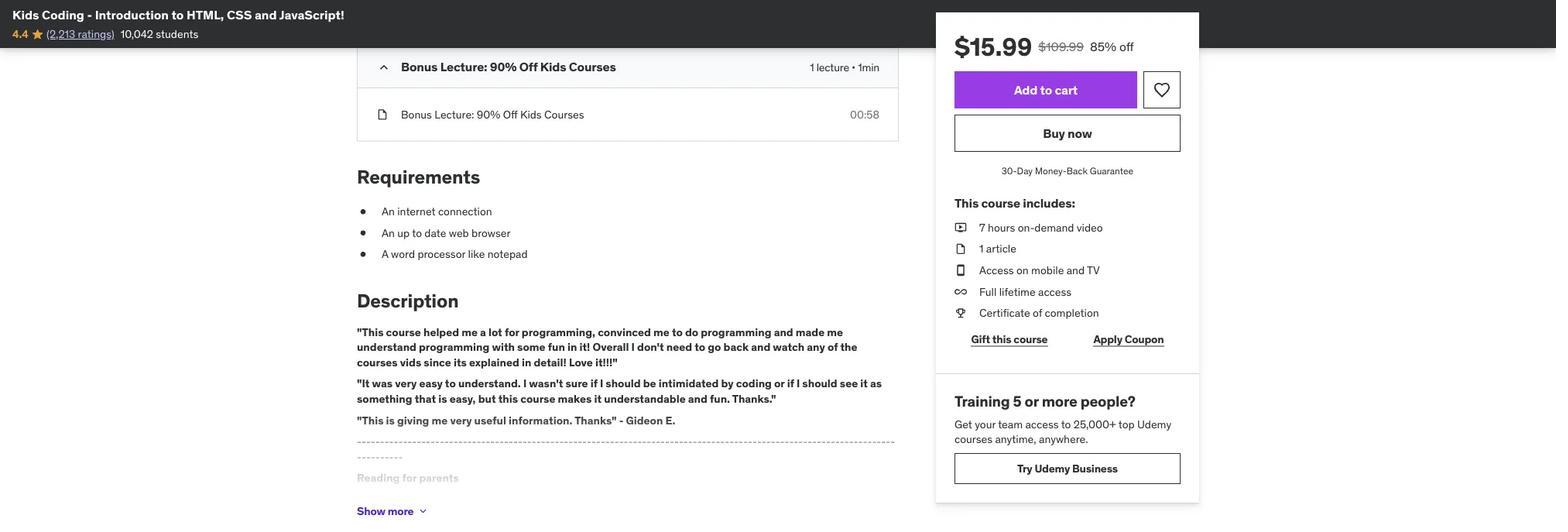 Task type: vqa. For each thing, say whether or not it's contained in the screenshot.
i should
yes



Task type: describe. For each thing, give the bounding box(es) containing it.
to up easy,
[[445, 377, 456, 391]]

back
[[724, 340, 749, 354]]

1 horizontal spatial a
[[572, 508, 577, 522]]

will
[[707, 508, 723, 522]]

demand
[[1035, 220, 1075, 234]]

wishlist image
[[1153, 81, 1172, 99]]

1 horizontal spatial do
[[816, 492, 828, 506]]

1 horizontal spatial very
[[450, 413, 472, 427]]

day
[[1018, 165, 1033, 177]]

thanks."
[[733, 392, 777, 406]]

easy
[[419, 377, 443, 391]]

0 vertical spatial access
[[1039, 284, 1072, 298]]

xsmall image for access
[[955, 263, 968, 278]]

overall
[[593, 340, 629, 354]]

sure
[[566, 377, 588, 391]]

notepad
[[488, 247, 528, 261]]

courses inside "this course helped me a lot for programming, convinced me to do programming and made me understand programming with some fun in it! overall i don't need to go back and watch any of the courses vids since its explained in detail! love it!!!" "it was very easy to understand. i wasn't sure if i should be intimidated by coding or if i should see it as something that is easy, but this course makes it understandable and fun. thanks." "this is giving me very useful information. thanks" - gideon e. --------------------------------------------------------------------------------------------------------------------- ---------- reading for parents do your kids spend too much time on the computer, phone or tablet? don't you wish they could do something more productive? why not get them to learn a life long valuable skill that will lead them into a career that pays
[[357, 355, 398, 369]]

web
[[449, 226, 469, 240]]

0 vertical spatial or
[[775, 377, 785, 391]]

2 vertical spatial kids
[[520, 107, 542, 121]]

students
[[156, 27, 199, 41]]

to left learn on the left of page
[[532, 508, 542, 522]]

apply coupon
[[1094, 332, 1165, 346]]

useful
[[475, 413, 507, 427]]

10,042
[[121, 27, 153, 41]]

access on mobile and tv
[[980, 263, 1100, 277]]

its
[[454, 355, 467, 369]]

small image
[[376, 60, 392, 75]]

and left tv
[[1067, 263, 1085, 277]]

i should
[[797, 377, 838, 391]]

an up to date web browser
[[382, 226, 511, 240]]

do
[[357, 492, 371, 506]]

to left go
[[695, 340, 706, 354]]

anywhere.
[[1040, 432, 1089, 446]]

includes:
[[1023, 195, 1076, 211]]

1 bonus from the top
[[401, 59, 438, 75]]

lecture
[[817, 60, 850, 74]]

•
[[852, 60, 856, 74]]

programming, convinced
[[522, 325, 651, 339]]

too
[[452, 492, 468, 506]]

1 horizontal spatial that
[[685, 508, 705, 522]]

coupon
[[1125, 332, 1165, 346]]

course down certificate of completion
[[1014, 332, 1048, 346]]

xsmall image for certificate
[[955, 305, 968, 321]]

wasn't
[[529, 377, 563, 391]]

access
[[980, 263, 1014, 277]]

buy now
[[1044, 125, 1093, 141]]

it!
[[580, 340, 591, 354]]

it!!!"
[[596, 355, 618, 369]]

requirements
[[357, 165, 480, 189]]

lead
[[726, 508, 746, 522]]

more inside training 5 or more people? get your team access to 25,000+ top udemy courses anytime, anywhere.
[[1042, 392, 1078, 411]]

1 for 1 article
[[980, 242, 984, 256]]

85%
[[1091, 38, 1117, 54]]

apply
[[1094, 332, 1123, 346]]

1 horizontal spatial of
[[1033, 306, 1043, 320]]

lifetime
[[1000, 284, 1036, 298]]

back
[[1067, 165, 1088, 177]]

2 bonus from the top
[[401, 107, 432, 121]]

makes
[[558, 392, 592, 406]]

course up understand
[[386, 325, 421, 339]]

1 vertical spatial lecture:
[[435, 107, 474, 121]]

1 vertical spatial kids
[[541, 59, 567, 75]]

0 vertical spatial it
[[861, 377, 868, 391]]

date
[[425, 226, 446, 240]]

get
[[955, 417, 973, 431]]

xsmall image for 1
[[955, 241, 968, 257]]

0 vertical spatial very
[[395, 377, 417, 391]]

should
[[606, 377, 641, 391]]

and down programming and
[[752, 340, 771, 354]]

10,042 students
[[121, 27, 199, 41]]

made
[[796, 325, 825, 339]]

0 horizontal spatial off
[[503, 107, 518, 121]]

mobile
[[1032, 263, 1065, 277]]

career
[[806, 508, 836, 522]]

your inside training 5 or more people? get your team access to 25,000+ top udemy courses anytime, anywhere.
[[975, 417, 996, 431]]

top
[[1119, 417, 1135, 431]]

fun.
[[710, 392, 731, 406]]

1 horizontal spatial i
[[600, 377, 604, 391]]

long
[[597, 508, 618, 522]]

lot
[[489, 325, 503, 339]]

wish
[[738, 492, 760, 506]]

0 vertical spatial kids
[[12, 7, 39, 22]]

2 horizontal spatial i
[[632, 340, 635, 354]]

1 horizontal spatial this
[[993, 332, 1012, 346]]

not
[[468, 508, 484, 522]]

2 vertical spatial or
[[642, 492, 651, 506]]

1 lecture • 1min
[[810, 60, 880, 74]]

0 vertical spatial in
[[568, 340, 577, 354]]

gift this course
[[972, 332, 1048, 346]]

1 vertical spatial 90%
[[477, 107, 501, 121]]

to right 'up' at the left
[[412, 226, 422, 240]]

of inside "this course helped me a lot for programming, convinced me to do programming and made me understand programming with some fun in it! overall i don't need to go back and watch any of the courses vids since its explained in detail! love it!!!" "it was very easy to understand. i wasn't sure if i should be intimidated by coding or if i should see it as something that is easy, but this course makes it understandable and fun. thanks." "this is giving me very useful information. thanks" - gideon e. --------------------------------------------------------------------------------------------------------------------- ---------- reading for parents do your kids spend too much time on the computer, phone or tablet? don't you wish they could do something more productive? why not get them to learn a life long valuable skill that will lead them into a career that pays
[[828, 340, 838, 354]]

anytime,
[[996, 432, 1037, 446]]

0 vertical spatial the
[[841, 340, 858, 354]]

access inside training 5 or more people? get your team access to 25,000+ top udemy courses anytime, anywhere.
[[1026, 417, 1059, 431]]

or inside training 5 or more people? get your team access to 25,000+ top udemy courses anytime, anywhere.
[[1025, 392, 1039, 411]]

into
[[776, 508, 795, 522]]

on inside "this course helped me a lot for programming, convinced me to do programming and made me understand programming with some fun in it! overall i don't need to go back and watch any of the courses vids since its explained in detail! love it!!!" "it was very easy to understand. i wasn't sure if i should be intimidated by coding or if i should see it as something that is easy, but this course makes it understandable and fun. thanks." "this is giving me very useful information. thanks" - gideon e. --------------------------------------------------------------------------------------------------------------------- ---------- reading for parents do your kids spend too much time on the computer, phone or tablet? don't you wish they could do something more productive? why not get them to learn a life long valuable skill that will lead them into a career that pays
[[524, 492, 536, 506]]

be
[[644, 377, 657, 391]]

buy now button
[[955, 115, 1181, 152]]

information.
[[509, 413, 573, 427]]

1 if from the left
[[591, 377, 598, 391]]

understand.
[[458, 377, 521, 391]]

2 bonus lecture: 90% off kids courses from the top
[[401, 107, 584, 121]]

learn
[[545, 508, 569, 522]]

e.
[[666, 413, 676, 427]]

30-day money-back guarantee
[[1002, 165, 1134, 177]]

course up 'hours'
[[982, 195, 1021, 211]]

css
[[227, 7, 252, 22]]

$15.99 $109.99 85% off
[[955, 31, 1135, 62]]

any
[[807, 340, 826, 354]]

0 vertical spatial something
[[357, 392, 413, 406]]

gift
[[972, 332, 991, 346]]

they
[[763, 492, 784, 506]]

as
[[871, 377, 882, 391]]

get
[[486, 508, 502, 522]]

1 article
[[980, 242, 1017, 256]]

watch
[[773, 340, 805, 354]]

full lifetime access
[[980, 284, 1072, 298]]

vids
[[400, 355, 422, 369]]

2 horizontal spatial that
[[839, 508, 858, 522]]

this course includes:
[[955, 195, 1076, 211]]

0 vertical spatial do
[[686, 325, 699, 339]]

off
[[1120, 38, 1135, 54]]

1 vertical spatial courses
[[545, 107, 584, 121]]



Task type: locate. For each thing, give the bounding box(es) containing it.
0 vertical spatial this
[[993, 332, 1012, 346]]

1 horizontal spatial the
[[841, 340, 858, 354]]

25,000+
[[1074, 417, 1117, 431]]

0 horizontal spatial a
[[480, 325, 486, 339]]

1 vertical spatial in
[[522, 355, 532, 369]]

0 horizontal spatial this
[[499, 392, 518, 406]]

1 vertical spatial for
[[402, 471, 417, 485]]

2 horizontal spatial or
[[1025, 392, 1039, 411]]

of
[[1033, 306, 1043, 320], [828, 340, 838, 354]]

xsmall image left 7
[[955, 220, 968, 235]]

try udemy business link
[[955, 453, 1181, 484]]

or right coding on the left bottom
[[775, 377, 785, 391]]

in
[[568, 340, 577, 354], [522, 355, 532, 369]]

1min
[[858, 60, 880, 74]]

an left 'up' at the left
[[382, 226, 395, 240]]

article
[[987, 242, 1017, 256]]

2 horizontal spatial a
[[797, 508, 803, 522]]

5
[[1014, 392, 1022, 411]]

but
[[478, 392, 496, 406]]

1 vertical spatial very
[[450, 413, 472, 427]]

to up students
[[172, 7, 184, 22]]

the right any
[[841, 340, 858, 354]]

i
[[632, 340, 635, 354], [524, 377, 527, 391], [600, 377, 604, 391]]

full
[[980, 284, 997, 298]]

1 vertical spatial udemy
[[1035, 461, 1071, 475]]

1 vertical spatial of
[[828, 340, 838, 354]]

0 horizontal spatial do
[[686, 325, 699, 339]]

0 horizontal spatial the
[[539, 492, 555, 506]]

0 horizontal spatial courses
[[357, 355, 398, 369]]

and right css
[[255, 7, 277, 22]]

an for an up to date web browser
[[382, 226, 395, 240]]

html,
[[187, 7, 224, 22]]

it left the as
[[861, 377, 868, 391]]

certificate
[[980, 306, 1031, 320]]

1 for 1 lecture • 1min
[[810, 60, 815, 74]]

0 vertical spatial udemy
[[1138, 417, 1172, 431]]

xsmall image right kids
[[417, 505, 429, 517]]

xsmall image inside "show more" button
[[417, 505, 429, 517]]

2 them from the left
[[749, 508, 774, 522]]

1 horizontal spatial something
[[830, 492, 882, 506]]

courses down understand
[[357, 355, 398, 369]]

bonus up requirements
[[401, 107, 432, 121]]

1 vertical spatial "this
[[357, 413, 384, 427]]

2 "this from the top
[[357, 413, 384, 427]]

7 hours on-demand video
[[980, 220, 1104, 234]]

more right show
[[388, 504, 414, 518]]

detail! love
[[534, 355, 593, 369]]

xsmall image left access
[[955, 263, 968, 278]]

of right any
[[828, 340, 838, 354]]

gideon
[[626, 413, 663, 427]]

is down the easy
[[439, 392, 447, 406]]

them down time
[[505, 508, 530, 522]]

computer,
[[557, 492, 606, 506]]

to inside button
[[1041, 82, 1053, 98]]

xsmall image left the "full"
[[955, 284, 968, 299]]

00:58
[[851, 107, 880, 121]]

spend
[[420, 492, 449, 506]]

1 vertical spatial it
[[594, 392, 602, 406]]

udemy right try
[[1035, 461, 1071, 475]]

training 5 or more people? get your team access to 25,000+ top udemy courses anytime, anywhere.
[[955, 392, 1172, 446]]

something up pays at the right of page
[[830, 492, 882, 506]]

a
[[382, 247, 389, 261]]

in left it!
[[568, 340, 577, 354]]

1 horizontal spatial or
[[775, 377, 785, 391]]

1 vertical spatial is
[[386, 413, 395, 427]]

to inside training 5 or more people? get your team access to 25,000+ top udemy courses anytime, anywhere.
[[1062, 417, 1072, 431]]

$15.99
[[955, 31, 1033, 62]]

"it
[[357, 377, 370, 391]]

is left giving
[[386, 413, 395, 427]]

courses down get
[[955, 432, 993, 446]]

2 if from the left
[[788, 377, 795, 391]]

me right made
[[828, 325, 844, 339]]

for right lot on the left bottom
[[505, 325, 520, 339]]

1 horizontal spatial udemy
[[1138, 417, 1172, 431]]

pays
[[861, 508, 883, 522]]

courses
[[357, 355, 398, 369], [955, 432, 993, 446]]

show
[[357, 504, 386, 518]]

your right get
[[975, 417, 996, 431]]

1 horizontal spatial 1
[[980, 242, 984, 256]]

do
[[686, 325, 699, 339], [816, 492, 828, 506]]

very down vids
[[395, 377, 417, 391]]

me up programming
[[462, 325, 478, 339]]

more inside "this course helped me a lot for programming, convinced me to do programming and made me understand programming with some fun in it! overall i don't need to go back and watch any of the courses vids since its explained in detail! love it!!!" "it was very easy to understand. i wasn't sure if i should be intimidated by coding or if i should see it as something that is easy, but this course makes it understandable and fun. thanks." "this is giving me very useful information. thanks" - gideon e. --------------------------------------------------------------------------------------------------------------------- ---------- reading for parents do your kids spend too much time on the computer, phone or tablet? don't you wish they could do something more productive? why not get them to learn a life long valuable skill that will lead them into a career that pays
[[357, 508, 382, 522]]

1 vertical spatial do
[[816, 492, 828, 506]]

reading
[[357, 471, 400, 485]]

1 vertical spatial bonus
[[401, 107, 432, 121]]

this inside "this course helped me a lot for programming, convinced me to do programming and made me understand programming with some fun in it! overall i don't need to go back and watch any of the courses vids since its explained in detail! love it!!!" "it was very easy to understand. i wasn't sure if i should be intimidated by coding or if i should see it as something that is easy, but this course makes it understandable and fun. thanks." "this is giving me very useful information. thanks" - gideon e. --------------------------------------------------------------------------------------------------------------------- ---------- reading for parents do your kids spend too much time on the computer, phone or tablet? don't you wish they could do something more productive? why not get them to learn a life long valuable skill that will lead them into a career that pays
[[499, 392, 518, 406]]

by
[[722, 377, 734, 391]]

xsmall image for a
[[357, 247, 369, 262]]

0 vertical spatial on
[[1017, 263, 1029, 277]]

valuable
[[621, 508, 661, 522]]

4.4
[[12, 27, 28, 41]]

on right time
[[524, 492, 536, 506]]

that left pays at the right of page
[[839, 508, 858, 522]]

0 vertical spatial of
[[1033, 306, 1043, 320]]

or right 5
[[1025, 392, 1039, 411]]

business
[[1073, 461, 1119, 475]]

tablet?
[[654, 492, 687, 506]]

could
[[786, 492, 813, 506]]

1 horizontal spatial for
[[505, 325, 520, 339]]

xsmall image
[[955, 241, 968, 257], [357, 247, 369, 262], [955, 263, 968, 278], [955, 305, 968, 321], [417, 505, 429, 517]]

0 horizontal spatial that
[[415, 392, 436, 406]]

"this
[[357, 325, 384, 339], [357, 413, 384, 427]]

more down do
[[357, 508, 382, 522]]

0 horizontal spatial your
[[373, 492, 394, 506]]

7
[[980, 220, 986, 234]]

1 vertical spatial this
[[499, 392, 518, 406]]

1 left article at the top of the page
[[980, 242, 984, 256]]

0 horizontal spatial if
[[591, 377, 598, 391]]

0 horizontal spatial it
[[594, 392, 602, 406]]

it
[[861, 377, 868, 391], [594, 392, 602, 406]]

me up don't
[[654, 325, 670, 339]]

i left don't
[[632, 340, 635, 354]]

0 horizontal spatial very
[[395, 377, 417, 391]]

video
[[1077, 220, 1104, 234]]

programming
[[419, 340, 490, 354]]

udemy inside training 5 or more people? get your team access to 25,000+ top udemy courses anytime, anywhere.
[[1138, 417, 1172, 431]]

you
[[719, 492, 736, 506]]

1 horizontal spatial courses
[[955, 432, 993, 446]]

group
[[358, 0, 899, 46]]

with
[[492, 340, 515, 354]]

i left the wasn't
[[524, 377, 527, 391]]

access up anywhere. at right bottom
[[1026, 417, 1059, 431]]

0 vertical spatial lecture:
[[441, 59, 488, 75]]

1 vertical spatial or
[[1025, 392, 1039, 411]]

kids
[[12, 7, 39, 22], [541, 59, 567, 75], [520, 107, 542, 121]]

1 vertical spatial bonus lecture: 90% off kids courses
[[401, 107, 584, 121]]

1 left lecture
[[810, 60, 815, 74]]

"this down '"it'
[[357, 413, 384, 427]]

1 vertical spatial on
[[524, 492, 536, 506]]

more up anywhere. at right bottom
[[1042, 392, 1078, 411]]

0 vertical spatial 1
[[810, 60, 815, 74]]

1 horizontal spatial off
[[520, 59, 538, 75]]

1 vertical spatial off
[[503, 107, 518, 121]]

"this course helped me a lot for programming, convinced me to do programming and made me understand programming with some fun in it! overall i don't need to go back and watch any of the courses vids since its explained in detail! love it!!!" "it was very easy to understand. i wasn't sure if i should be intimidated by coding or if i should see it as something that is easy, but this course makes it understandable and fun. thanks." "this is giving me very useful information. thanks" - gideon e. --------------------------------------------------------------------------------------------------------------------- ---------- reading for parents do your kids spend too much time on the computer, phone or tablet? don't you wish they could do something more productive? why not get them to learn a life long valuable skill that will lead them into a career that pays 
[[357, 325, 896, 522]]

0 vertical spatial off
[[520, 59, 538, 75]]

0 horizontal spatial is
[[386, 413, 395, 427]]

1 vertical spatial your
[[373, 492, 394, 506]]

or up valuable
[[642, 492, 651, 506]]

1 horizontal spatial if
[[788, 377, 795, 391]]

to up anywhere. at right bottom
[[1062, 417, 1072, 431]]

xsmall image down small icon
[[376, 107, 389, 122]]

course down the wasn't
[[521, 392, 556, 406]]

that down the easy
[[415, 392, 436, 406]]

for up kids
[[402, 471, 417, 485]]

1 vertical spatial an
[[382, 226, 395, 240]]

1 them from the left
[[505, 508, 530, 522]]

0 horizontal spatial 1
[[810, 60, 815, 74]]

if left "i should"
[[788, 377, 795, 391]]

xsmall image left internet
[[357, 204, 369, 219]]

easy,
[[450, 392, 476, 406]]

xsmall image left certificate
[[955, 305, 968, 321]]

1 vertical spatial courses
[[955, 432, 993, 446]]

some
[[518, 340, 546, 354]]

fun
[[548, 340, 565, 354]]

0 horizontal spatial udemy
[[1035, 461, 1071, 475]]

if right sure
[[591, 377, 598, 391]]

xsmall image left the a
[[357, 247, 369, 262]]

0 vertical spatial your
[[975, 417, 996, 431]]

"this up understand
[[357, 325, 384, 339]]

0 horizontal spatial more
[[357, 508, 382, 522]]

was
[[372, 377, 393, 391]]

xsmall image for 7 hours on-demand video
[[955, 220, 968, 235]]

1 horizontal spatial more
[[388, 504, 414, 518]]

of down "full lifetime access"
[[1033, 306, 1043, 320]]

course
[[982, 195, 1021, 211], [386, 325, 421, 339], [1014, 332, 1048, 346], [521, 392, 556, 406]]

0 vertical spatial "this
[[357, 325, 384, 339]]

programming and
[[701, 325, 794, 339]]

0 horizontal spatial in
[[522, 355, 532, 369]]

more inside "show more" button
[[388, 504, 414, 518]]

a left 'life'
[[572, 508, 577, 522]]

1 vertical spatial 1
[[980, 242, 984, 256]]

1 vertical spatial the
[[539, 492, 555, 506]]

add to cart button
[[955, 71, 1138, 108]]

to left cart
[[1041, 82, 1053, 98]]

productive?
[[385, 508, 442, 522]]

courses
[[569, 59, 616, 75], [545, 107, 584, 121]]

0 horizontal spatial them
[[505, 508, 530, 522]]

team
[[999, 417, 1023, 431]]

2 horizontal spatial more
[[1042, 392, 1078, 411]]

and down intimidated
[[688, 392, 708, 406]]

1 horizontal spatial it
[[861, 377, 868, 391]]

0 horizontal spatial for
[[402, 471, 417, 485]]

go
[[708, 340, 722, 354]]

1 horizontal spatial on
[[1017, 263, 1029, 277]]

that down don't
[[685, 508, 705, 522]]

don't
[[638, 340, 664, 354]]

xsmall image for full lifetime access
[[955, 284, 968, 299]]

1 "this from the top
[[357, 325, 384, 339]]

time
[[500, 492, 521, 506]]

coding
[[736, 377, 772, 391]]

1 vertical spatial something
[[830, 492, 882, 506]]

don't
[[690, 492, 716, 506]]

do up need
[[686, 325, 699, 339]]

very down easy,
[[450, 413, 472, 427]]

for
[[505, 325, 520, 339], [402, 471, 417, 485]]

in down some
[[522, 355, 532, 369]]

1 horizontal spatial them
[[749, 508, 774, 522]]

1 horizontal spatial your
[[975, 417, 996, 431]]

0 horizontal spatial of
[[828, 340, 838, 354]]

0 vertical spatial courses
[[357, 355, 398, 369]]

0 vertical spatial courses
[[569, 59, 616, 75]]

to up need
[[672, 325, 683, 339]]

introduction
[[95, 7, 169, 22]]

a left lot on the left bottom
[[480, 325, 486, 339]]

to
[[172, 7, 184, 22], [1041, 82, 1053, 98], [412, 226, 422, 240], [672, 325, 683, 339], [695, 340, 706, 354], [445, 377, 456, 391], [1062, 417, 1072, 431], [532, 508, 542, 522]]

0 horizontal spatial i
[[524, 377, 527, 391]]

1 horizontal spatial in
[[568, 340, 577, 354]]

this right but
[[499, 392, 518, 406]]

or
[[775, 377, 785, 391], [1025, 392, 1039, 411], [642, 492, 651, 506]]

0 vertical spatial for
[[505, 325, 520, 339]]

access down mobile
[[1039, 284, 1072, 298]]

people?
[[1081, 392, 1136, 411]]

xsmall image left 'up' at the left
[[357, 225, 369, 241]]

buy
[[1044, 125, 1066, 141]]

i left "should"
[[600, 377, 604, 391]]

that
[[415, 392, 436, 406], [685, 508, 705, 522], [839, 508, 858, 522]]

this right the gift
[[993, 332, 1012, 346]]

it up thanks" on the bottom left of the page
[[594, 392, 602, 406]]

do up career
[[816, 492, 828, 506]]

processor
[[418, 247, 466, 261]]

$109.99
[[1039, 38, 1085, 54]]

0 horizontal spatial something
[[357, 392, 413, 406]]

1 horizontal spatial is
[[439, 392, 447, 406]]

1 vertical spatial access
[[1026, 417, 1059, 431]]

0 horizontal spatial on
[[524, 492, 536, 506]]

on up "full lifetime access"
[[1017, 263, 1029, 277]]

2 an from the top
[[382, 226, 395, 240]]

cart
[[1055, 82, 1078, 98]]

word
[[391, 247, 415, 261]]

understand
[[357, 340, 417, 354]]

phone
[[609, 492, 639, 506]]

1 an from the top
[[382, 204, 395, 218]]

xsmall image for an up to date web browser
[[357, 225, 369, 241]]

an for an internet connection
[[382, 204, 395, 218]]

me right giving
[[432, 413, 448, 427]]

a word processor like notepad
[[382, 247, 528, 261]]

explained
[[469, 355, 520, 369]]

add to cart
[[1015, 82, 1078, 98]]

the up learn on the left of page
[[539, 492, 555, 506]]

xsmall image
[[376, 107, 389, 122], [357, 204, 369, 219], [955, 220, 968, 235], [357, 225, 369, 241], [955, 284, 968, 299]]

a right into
[[797, 508, 803, 522]]

xsmall image for an internet connection
[[357, 204, 369, 219]]

bonus right small icon
[[401, 59, 438, 75]]

your right do
[[373, 492, 394, 506]]

why
[[444, 508, 465, 522]]

udemy right top
[[1138, 417, 1172, 431]]

0 vertical spatial 90%
[[490, 59, 517, 75]]

parents
[[419, 471, 459, 485]]

tv
[[1088, 263, 1100, 277]]

an left internet
[[382, 204, 395, 218]]

1 bonus lecture: 90% off kids courses from the top
[[401, 59, 616, 75]]

0 horizontal spatial or
[[642, 492, 651, 506]]

courses inside training 5 or more people? get your team access to 25,000+ top udemy courses anytime, anywhere.
[[955, 432, 993, 446]]

something down was
[[357, 392, 413, 406]]

your inside "this course helped me a lot for programming, convinced me to do programming and made me understand programming with some fun in it! overall i don't need to go back and watch any of the courses vids since its explained in detail! love it!!!" "it was very easy to understand. i wasn't sure if i should be intimidated by coding or if i should see it as something that is easy, but this course makes it understandable and fun. thanks." "this is giving me very useful information. thanks" - gideon e. --------------------------------------------------------------------------------------------------------------------- ---------- reading for parents do your kids spend too much time on the computer, phone or tablet? don't you wish they could do something more productive? why not get them to learn a life long valuable skill that will lead them into a career that pays
[[373, 492, 394, 506]]

them down wish
[[749, 508, 774, 522]]

xsmall image left 1 article
[[955, 241, 968, 257]]



